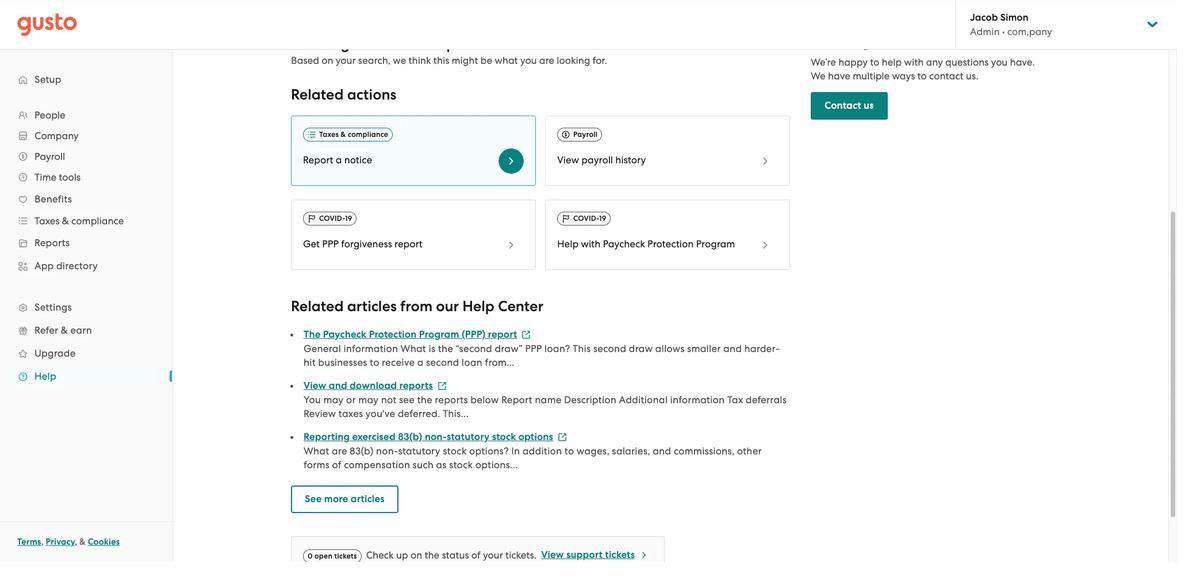 Task type: vqa. For each thing, say whether or not it's contained in the screenshot.
left Notice
yes



Task type: locate. For each thing, give the bounding box(es) containing it.
stock up in
[[492, 431, 516, 443]]

0 horizontal spatial tickets
[[335, 552, 357, 560]]

tickets for 0 open tickets
[[335, 552, 357, 560]]

1 vertical spatial program
[[419, 329, 459, 341]]

& left earn
[[61, 324, 68, 336]]

results
[[353, 35, 398, 53]]

non- up the compensation
[[376, 445, 398, 457]]

on right up at the left bottom
[[411, 549, 422, 561]]

ways
[[892, 70, 915, 82]]

0 horizontal spatial on
[[322, 55, 333, 66]]

0 vertical spatial related
[[291, 86, 344, 104]]

what are 83(b) non-statutory stock options?   in addition to wages, salaries, and commissions, other forms of compensation such as stock options...
[[304, 445, 762, 471]]

jacob
[[970, 12, 998, 24]]

deferrals
[[746, 394, 787, 406]]

2 covid- from the left
[[574, 214, 599, 223]]

0 horizontal spatial covid-19
[[319, 214, 352, 223]]

think
[[409, 55, 431, 66]]

1 vertical spatial opens in a new tab image
[[438, 381, 447, 390]]

0 vertical spatial notice
[[492, 35, 533, 53]]

0 vertical spatial payroll
[[574, 130, 598, 139]]

0 horizontal spatial of
[[332, 459, 342, 471]]

1 horizontal spatial and
[[653, 445, 671, 457]]

1 , from the left
[[41, 537, 44, 547]]

0 horizontal spatial covid-
[[319, 214, 345, 223]]

showing
[[291, 35, 350, 53]]

and right smaller
[[724, 343, 742, 354]]

see more articles
[[305, 493, 385, 505]]

0 horizontal spatial ppp
[[322, 238, 339, 250]]

statutory up such
[[398, 445, 441, 457]]

compliance up report a notice
[[348, 130, 388, 139]]

program inside list
[[419, 329, 459, 341]]

the paycheck protection program (ppp) report link
[[304, 329, 531, 341]]

0 horizontal spatial ,
[[41, 537, 44, 547]]

statutory inside what are 83(b) non-statutory stock options?   in addition to wages, salaries, and commissions, other forms of compensation such as stock options...
[[398, 445, 441, 457]]

1 covid-19 from the left
[[319, 214, 352, 223]]

stock up as
[[443, 445, 467, 457]]

view left payroll
[[557, 154, 579, 166]]

1 vertical spatial with
[[581, 238, 601, 250]]

covid-
[[319, 214, 345, 223], [574, 214, 599, 223]]

1 vertical spatial taxes & compliance
[[35, 215, 124, 227]]

other
[[737, 445, 762, 457]]

19 up get ppp forgiveness report
[[345, 214, 352, 223]]

1 vertical spatial compliance
[[71, 215, 124, 227]]

taxes & compliance down benefits link
[[35, 215, 124, 227]]

0 vertical spatial report
[[395, 238, 423, 250]]

to down opens in a new tab image
[[565, 445, 574, 457]]

0 vertical spatial paycheck
[[603, 238, 645, 250]]

information up the "businesses to"
[[344, 343, 398, 354]]

get ppp forgiveness report
[[303, 238, 423, 250]]

is
[[429, 343, 436, 354]]

program
[[696, 238, 735, 250], [419, 329, 459, 341]]

opens in a new tab image
[[558, 432, 567, 442]]

0 horizontal spatial taxes
[[35, 215, 60, 227]]

tickets
[[605, 549, 635, 561], [335, 552, 357, 560]]

ppp left loan?
[[525, 343, 542, 354]]

information left tax
[[670, 394, 725, 406]]

view
[[557, 154, 579, 166], [304, 380, 326, 392], [541, 549, 564, 561]]

0 horizontal spatial protection
[[369, 329, 417, 341]]

0 vertical spatial help
[[557, 238, 579, 250]]

1 vertical spatial information
[[670, 394, 725, 406]]

taxes inside dropdown button
[[35, 215, 60, 227]]

in
[[885, 35, 896, 51]]

report right forgiveness in the top of the page
[[395, 238, 423, 250]]

0 vertical spatial what
[[401, 343, 426, 354]]

19 for forgiveness
[[345, 214, 352, 223]]

1 horizontal spatial ,
[[75, 537, 77, 547]]

are inside 'showing results for " report a notice "... based on your search, we think this might be what you are looking for.'
[[539, 55, 555, 66]]

help inside list
[[35, 370, 56, 382]]

1 vertical spatial statutory
[[398, 445, 441, 457]]

on down showing
[[322, 55, 333, 66]]

exercised
[[352, 431, 396, 443]]

1 vertical spatial view
[[304, 380, 326, 392]]

covid-19 for with
[[574, 214, 607, 223]]

view for view support tickets
[[541, 549, 564, 561]]

19 up help with paycheck protection program
[[599, 214, 607, 223]]

83(b) for exercised
[[398, 431, 422, 443]]

1 horizontal spatial of
[[472, 549, 481, 561]]

help
[[557, 238, 579, 250], [463, 297, 495, 315], [35, 370, 56, 382]]

2 vertical spatial view
[[541, 549, 564, 561]]

1 horizontal spatial list
[[291, 327, 790, 472]]

1 vertical spatial ppp
[[525, 343, 542, 354]]

your
[[336, 55, 356, 66], [483, 549, 503, 561]]

0 vertical spatial information
[[344, 343, 398, 354]]

draw
[[629, 343, 653, 354]]

reports
[[35, 237, 70, 249]]

up
[[396, 549, 408, 561]]

on
[[322, 55, 333, 66], [411, 549, 422, 561]]

0 vertical spatial 83(b)
[[398, 431, 422, 443]]

with
[[905, 56, 924, 68], [581, 238, 601, 250]]

tax
[[727, 394, 744, 406]]

2 covid-19 from the left
[[574, 214, 607, 223]]

us
[[864, 100, 874, 112]]

1 horizontal spatial report
[[430, 35, 476, 53]]

are down reporting
[[332, 445, 347, 457]]

com,pany
[[1008, 26, 1053, 37]]

non- up as
[[425, 431, 447, 443]]

0 horizontal spatial payroll
[[35, 151, 65, 162]]

1 vertical spatial non-
[[376, 445, 398, 457]]

0 horizontal spatial 19
[[345, 214, 352, 223]]

upgrade
[[35, 347, 76, 359]]

1 horizontal spatial what
[[401, 343, 426, 354]]

your inside 'showing results for " report a notice "... based on your search, we think this might be what you are looking for.'
[[336, 55, 356, 66]]

1 vertical spatial a
[[336, 154, 342, 166]]

1 vertical spatial help
[[463, 297, 495, 315]]

opens in a new tab image up the draw"
[[522, 330, 531, 339]]

83(b) for are
[[350, 445, 374, 457]]

view inside list
[[304, 380, 326, 392]]

our
[[436, 297, 459, 315]]

payroll
[[574, 130, 598, 139], [35, 151, 65, 162]]

draw"
[[495, 343, 523, 354]]

payroll inside "dropdown button"
[[35, 151, 65, 162]]

0 vertical spatial taxes & compliance
[[319, 130, 388, 139]]

1 horizontal spatial may
[[358, 394, 379, 406]]

1 may from the left
[[324, 394, 344, 406]]

list
[[0, 105, 172, 388], [291, 327, 790, 472]]

1 vertical spatial report
[[303, 154, 333, 166]]

admin
[[970, 26, 1000, 37]]

wages,
[[577, 445, 610, 457]]

ppp right get
[[322, 238, 339, 250]]

0 horizontal spatial paycheck
[[323, 329, 367, 341]]

1 horizontal spatial information
[[670, 394, 725, 406]]

commissions,
[[674, 445, 735, 457]]

reporting exercised 83(b) non-statutory stock options link
[[304, 431, 567, 443]]

protection
[[648, 238, 694, 250], [369, 329, 417, 341]]

you left have.
[[992, 56, 1008, 68]]

compliance up reports link
[[71, 215, 124, 227]]

see
[[399, 394, 415, 406]]

0 vertical spatial program
[[696, 238, 735, 250]]

taxes & compliance inside dropdown button
[[35, 215, 124, 227]]

& down benefits
[[62, 215, 69, 227]]

related up the the
[[291, 297, 344, 315]]

stock right as
[[449, 459, 473, 471]]

compensation
[[344, 459, 410, 471]]

opens in a new tab image for the paycheck protection program (ppp) report
[[522, 330, 531, 339]]

0 vertical spatial view
[[557, 154, 579, 166]]

stock
[[492, 431, 516, 443], [443, 445, 467, 457], [449, 459, 473, 471]]

app
[[35, 260, 54, 272]]

1 horizontal spatial ppp
[[525, 343, 542, 354]]

to left the get
[[847, 35, 859, 51]]

1 vertical spatial payroll
[[35, 151, 65, 162]]

you down "...
[[521, 55, 537, 66]]

report
[[395, 238, 423, 250], [488, 329, 517, 341]]

to up multiple
[[870, 56, 880, 68]]

1 horizontal spatial your
[[483, 549, 503, 561]]

0 horizontal spatial list
[[0, 105, 172, 388]]

covid- for ppp
[[319, 214, 345, 223]]

company
[[35, 130, 79, 142]]

0 vertical spatial on
[[322, 55, 333, 66]]

, left cookies
[[75, 537, 77, 547]]

taxes
[[319, 130, 339, 139], [35, 215, 60, 227]]

2 horizontal spatial help
[[557, 238, 579, 250]]

0 vertical spatial statutory
[[447, 431, 490, 443]]

1 horizontal spatial opens in a new tab image
[[522, 330, 531, 339]]

1 related from the top
[[291, 86, 344, 104]]

1 horizontal spatial are
[[539, 55, 555, 66]]

taxes
[[339, 408, 363, 419]]

us.
[[966, 70, 979, 82]]

view for view payroll history
[[557, 154, 579, 166]]

see more articles link
[[291, 486, 399, 513]]

0 horizontal spatial compliance
[[71, 215, 124, 227]]

upgrade link
[[12, 343, 160, 364]]

and
[[724, 343, 742, 354], [329, 380, 347, 392], [653, 445, 671, 457]]

smaller
[[687, 343, 721, 354]]

non- inside what are 83(b) non-statutory stock options?   in addition to wages, salaries, and commissions, other forms of compensation such as stock options...
[[376, 445, 398, 457]]

opens in a new tab image
[[522, 330, 531, 339], [438, 381, 447, 390]]

opens in a new tab image up "the reports"
[[438, 381, 447, 390]]

refer
[[35, 324, 58, 336]]

need
[[811, 35, 844, 51]]

download
[[350, 380, 397, 392]]

may
[[324, 394, 344, 406], [358, 394, 379, 406]]

refer & earn
[[35, 324, 92, 336]]

your left tickets.
[[483, 549, 503, 561]]

1 horizontal spatial a
[[479, 35, 488, 53]]

gusto navigation element
[[0, 49, 172, 406]]

may down view and download reports
[[358, 394, 379, 406]]

1 horizontal spatial 83(b)
[[398, 431, 422, 443]]

list containing people
[[0, 105, 172, 388]]

actions
[[347, 86, 397, 104]]

time
[[35, 171, 56, 183]]

1 vertical spatial on
[[411, 549, 422, 561]]

83(b) inside what are 83(b) non-statutory stock options?   in addition to wages, salaries, and commissions, other forms of compensation such as stock options...
[[350, 445, 374, 457]]

report up the draw"
[[488, 329, 517, 341]]

83(b) down deferred.
[[398, 431, 422, 443]]

compliance
[[348, 130, 388, 139], [71, 215, 124, 227]]

non- for are
[[376, 445, 398, 457]]

company button
[[12, 125, 160, 146]]

view up you
[[304, 380, 326, 392]]

19 for paycheck
[[599, 214, 607, 223]]

1 horizontal spatial help
[[463, 297, 495, 315]]

and inside what are 83(b) non-statutory stock options?   in addition to wages, salaries, and commissions, other forms of compensation such as stock options...
[[653, 445, 671, 457]]

0 horizontal spatial 83(b)
[[350, 445, 374, 457]]

•
[[1003, 26, 1005, 37]]

your left search,
[[336, 55, 356, 66]]

1 vertical spatial related
[[291, 297, 344, 315]]

"
[[424, 35, 430, 53]]

non- for exercised
[[425, 431, 447, 443]]

what
[[495, 55, 518, 66]]

1 19 from the left
[[345, 214, 352, 223]]

view and download reports
[[304, 380, 433, 392]]

of right forms
[[332, 459, 342, 471]]

help for help
[[35, 370, 56, 382]]

1 covid- from the left
[[319, 214, 345, 223]]

app directory link
[[12, 255, 160, 276]]

allows
[[656, 343, 685, 354]]

2 19 from the left
[[599, 214, 607, 223]]

0 vertical spatial articles
[[347, 297, 397, 315]]

1 vertical spatial what
[[304, 445, 329, 457]]

this
[[434, 55, 449, 66]]

not
[[381, 394, 397, 406]]

of
[[332, 459, 342, 471], [472, 549, 481, 561]]

0 horizontal spatial program
[[419, 329, 459, 341]]

opens in a new tab image inside view and download reports link
[[438, 381, 447, 390]]

and up or
[[329, 380, 347, 392]]

tickets for view support tickets
[[605, 549, 635, 561]]

the reports
[[417, 394, 468, 406]]

statutory for options
[[447, 431, 490, 443]]

stock for options
[[492, 431, 516, 443]]

taxes up 'reports'
[[35, 215, 60, 227]]

1 vertical spatial notice
[[344, 154, 372, 166]]

open
[[315, 552, 333, 560]]

0 horizontal spatial and
[[329, 380, 347, 392]]

what down the paycheck protection program (ppp) report
[[401, 343, 426, 354]]

articles right more
[[351, 493, 385, 505]]

0 vertical spatial protection
[[648, 238, 694, 250]]

83(b) down the exercised
[[350, 445, 374, 457]]

0 vertical spatial your
[[336, 55, 356, 66]]

0 horizontal spatial information
[[344, 343, 398, 354]]

tools
[[59, 171, 81, 183]]

payroll up 'time'
[[35, 151, 65, 162]]

may left or
[[324, 394, 344, 406]]

1 vertical spatial paycheck
[[323, 329, 367, 341]]

taxes up report a notice
[[319, 130, 339, 139]]

0 horizontal spatial help
[[35, 370, 56, 382]]

1 vertical spatial taxes
[[35, 215, 60, 227]]

payroll up payroll
[[574, 130, 598, 139]]

and inside general information   what is the "second draw" ppp loan?   this second draw allows smaller and harder- hit businesses to receive a second loan from...
[[724, 343, 742, 354]]

view right tickets.
[[541, 549, 564, 561]]

receive
[[382, 357, 415, 368]]

information inside you may or may not see the reports below      report name description additional information   tax deferrals review taxes you've deferred. this...
[[670, 394, 725, 406]]

and right salaries,
[[653, 445, 671, 457]]

2 related from the top
[[291, 297, 344, 315]]

articles left from
[[347, 297, 397, 315]]

0 vertical spatial opens in a new tab image
[[522, 330, 531, 339]]

are down "...
[[539, 55, 555, 66]]

0 vertical spatial non-
[[425, 431, 447, 443]]

&
[[341, 130, 346, 139], [62, 215, 69, 227], [61, 324, 68, 336], [79, 537, 86, 547]]

we
[[393, 55, 406, 66]]

0 horizontal spatial report
[[395, 238, 423, 250]]

taxes & compliance up report a notice
[[319, 130, 388, 139]]

1 vertical spatial 83(b)
[[350, 445, 374, 457]]

from
[[400, 297, 433, 315]]

are inside what are 83(b) non-statutory stock options?   in addition to wages, salaries, and commissions, other forms of compensation such as stock options...
[[332, 445, 347, 457]]

related down based
[[291, 86, 344, 104]]

1 horizontal spatial covid-
[[574, 214, 599, 223]]

opens in a new tab image inside the paycheck protection program (ppp) report link
[[522, 330, 531, 339]]

, left privacy on the bottom left of the page
[[41, 537, 44, 547]]

0 vertical spatial and
[[724, 343, 742, 354]]

1 vertical spatial report
[[488, 329, 517, 341]]

you may or may not see the reports below      report name description additional information   tax deferrals review taxes you've deferred. this...
[[304, 394, 787, 419]]

what up forms
[[304, 445, 329, 457]]

of right "status"
[[472, 549, 481, 561]]

0 horizontal spatial taxes & compliance
[[35, 215, 124, 227]]

& left cookies "button"
[[79, 537, 86, 547]]

0 vertical spatial with
[[905, 56, 924, 68]]

0 vertical spatial compliance
[[348, 130, 388, 139]]

are
[[539, 55, 555, 66], [332, 445, 347, 457]]

tickets right open
[[335, 552, 357, 560]]

harder-
[[745, 343, 780, 354]]

(ppp)
[[462, 329, 486, 341]]

options
[[519, 431, 553, 443]]

0 vertical spatial report
[[430, 35, 476, 53]]

have
[[828, 70, 851, 82]]

statutory up options? at the left of the page
[[447, 431, 490, 443]]

based
[[291, 55, 319, 66]]

1 vertical spatial protection
[[369, 329, 417, 341]]

tickets right support
[[605, 549, 635, 561]]

1 horizontal spatial you
[[992, 56, 1008, 68]]

status
[[442, 549, 469, 561]]



Task type: describe. For each thing, give the bounding box(es) containing it.
you inside 'showing results for " report a notice "... based on your search, we think this might be what you are looking for.'
[[521, 55, 537, 66]]

view for view and download reports
[[304, 380, 326, 392]]

payroll button
[[12, 146, 160, 167]]

list containing the paycheck protection program (ppp) report
[[291, 327, 790, 472]]

statutory for options?
[[398, 445, 441, 457]]

review
[[304, 408, 336, 419]]

notice inside 'showing results for " report a notice "... based on your search, we think this might be what you are looking for.'
[[492, 35, 533, 53]]

help for help with paycheck protection program
[[557, 238, 579, 250]]

people button
[[12, 105, 160, 125]]

covid- for with
[[574, 214, 599, 223]]

privacy
[[46, 537, 75, 547]]

reports link
[[12, 232, 160, 253]]

related for related actions
[[291, 86, 344, 104]]

0 horizontal spatial a
[[336, 154, 342, 166]]

reporting exercised 83(b) non-statutory stock options
[[304, 431, 553, 443]]

to down any
[[918, 70, 927, 82]]

might
[[452, 55, 478, 66]]

get
[[862, 35, 882, 51]]

1 vertical spatial articles
[[351, 493, 385, 505]]

to inside what are 83(b) non-statutory stock options?   in addition to wages, salaries, and commissions, other forms of compensation such as stock options...
[[565, 445, 574, 457]]

ppp inside general information   what is the "second draw" ppp loan?   this second draw allows smaller and harder- hit businesses to receive a second loan from...
[[525, 343, 542, 354]]

what inside general information   what is the "second draw" ppp loan?   this second draw allows smaller and harder- hit businesses to receive a second loan from...
[[401, 343, 426, 354]]

opens in a new tab image for view and download reports
[[438, 381, 447, 390]]

report inside 'showing results for " report a notice "... based on your search, we think this might be what you are looking for.'
[[430, 35, 476, 53]]

1 horizontal spatial payroll
[[574, 130, 598, 139]]

stock for options?
[[443, 445, 467, 457]]

protection inside list
[[369, 329, 417, 341]]

related actions
[[291, 86, 397, 104]]

& inside dropdown button
[[62, 215, 69, 227]]

2 vertical spatial stock
[[449, 459, 473, 471]]

center
[[498, 297, 544, 315]]

search,
[[358, 55, 391, 66]]

covid-19 for ppp
[[319, 214, 352, 223]]

contact us button
[[811, 92, 888, 120]]

view payroll history
[[557, 154, 646, 166]]

time tools
[[35, 171, 81, 183]]

addition
[[523, 445, 562, 457]]

the "second
[[438, 343, 492, 354]]

benefits link
[[12, 189, 160, 209]]

1 vertical spatial of
[[472, 549, 481, 561]]

help
[[882, 56, 902, 68]]

paycheck inside list
[[323, 329, 367, 341]]

1 horizontal spatial taxes & compliance
[[319, 130, 388, 139]]

you've
[[366, 408, 395, 419]]

0 horizontal spatial notice
[[344, 154, 372, 166]]

1 horizontal spatial paycheck
[[603, 238, 645, 250]]

showing results for " report a notice "... based on your search, we think this might be what you are looking for.
[[291, 35, 607, 66]]

1 horizontal spatial program
[[696, 238, 735, 250]]

with inside need to get in touch? we're happy to help with any questions you have. we have multiple ways to contact us.
[[905, 56, 924, 68]]

directory
[[56, 260, 98, 272]]

the
[[304, 329, 321, 341]]

second
[[593, 343, 627, 354]]

reporting
[[304, 431, 350, 443]]

related articles from our help center
[[291, 297, 544, 315]]

we
[[811, 70, 826, 82]]

2 , from the left
[[75, 537, 77, 547]]

a inside 'showing results for " report a notice "... based on your search, we think this might be what you are looking for.'
[[479, 35, 488, 53]]

what inside what are 83(b) non-statutory stock options?   in addition to wages, salaries, and commissions, other forms of compensation such as stock options...
[[304, 445, 329, 457]]

terms link
[[17, 537, 41, 547]]

people
[[35, 109, 65, 121]]

businesses to
[[318, 357, 379, 368]]

0 vertical spatial taxes
[[319, 130, 339, 139]]

this...
[[443, 408, 469, 419]]

earn
[[70, 324, 92, 336]]

report a notice
[[303, 154, 372, 166]]

related for related articles from our help center
[[291, 297, 344, 315]]

be
[[481, 55, 492, 66]]

on inside 'showing results for " report a notice "... based on your search, we think this might be what you are looking for.'
[[322, 55, 333, 66]]

check
[[366, 549, 394, 561]]

hit
[[304, 357, 316, 368]]

1 vertical spatial your
[[483, 549, 503, 561]]

1 horizontal spatial protection
[[648, 238, 694, 250]]

the paycheck protection program (ppp) report
[[304, 329, 517, 341]]

0 horizontal spatial report
[[303, 154, 333, 166]]

tickets.
[[506, 549, 537, 561]]

terms
[[17, 537, 41, 547]]

any
[[926, 56, 943, 68]]

forms
[[304, 459, 330, 471]]

home image
[[17, 13, 77, 36]]

benefits
[[35, 193, 72, 205]]

compliance inside dropdown button
[[71, 215, 124, 227]]

forgiveness
[[341, 238, 392, 250]]

view support tickets link
[[541, 548, 649, 562]]

or
[[346, 394, 356, 406]]

2 may from the left
[[358, 394, 379, 406]]

settings
[[35, 301, 72, 313]]

a second
[[417, 357, 459, 368]]

below
[[471, 394, 499, 406]]

of inside what are 83(b) non-statutory stock options?   in addition to wages, salaries, and commissions, other forms of compensation such as stock options...
[[332, 459, 342, 471]]

you inside need to get in touch? we're happy to help with any questions you have. we have multiple ways to contact us.
[[992, 56, 1008, 68]]

for.
[[593, 55, 607, 66]]

in
[[512, 445, 520, 457]]

0 horizontal spatial with
[[581, 238, 601, 250]]

salaries,
[[612, 445, 650, 457]]

simon
[[1001, 12, 1029, 24]]

loan?
[[545, 343, 570, 354]]

for
[[401, 35, 420, 53]]

information inside general information   what is the "second draw" ppp loan?   this second draw allows smaller and harder- hit businesses to receive a second loan from...
[[344, 343, 398, 354]]

looking
[[557, 55, 590, 66]]

we're
[[811, 56, 836, 68]]

1 horizontal spatial compliance
[[348, 130, 388, 139]]

report inside you may or may not see the reports below      report name description additional information   tax deferrals review taxes you've deferred. this...
[[502, 394, 533, 406]]

additional
[[619, 394, 668, 406]]

see
[[305, 493, 322, 505]]

you
[[304, 394, 321, 406]]

"...
[[533, 35, 550, 53]]

0 vertical spatial ppp
[[322, 238, 339, 250]]

loan
[[462, 357, 483, 368]]

setup
[[35, 74, 61, 85]]

& up report a notice
[[341, 130, 346, 139]]

report inside list
[[488, 329, 517, 341]]

general
[[304, 343, 341, 354]]

multiple
[[853, 70, 890, 82]]

payroll
[[582, 154, 613, 166]]

happy
[[839, 56, 868, 68]]

view support tickets
[[541, 549, 635, 561]]

taxes & compliance button
[[12, 211, 160, 231]]

need to get in touch? we're happy to help with any questions you have. we have multiple ways to contact us.
[[811, 35, 1035, 82]]

view and download reports link
[[304, 380, 447, 392]]

privacy link
[[46, 537, 75, 547]]



